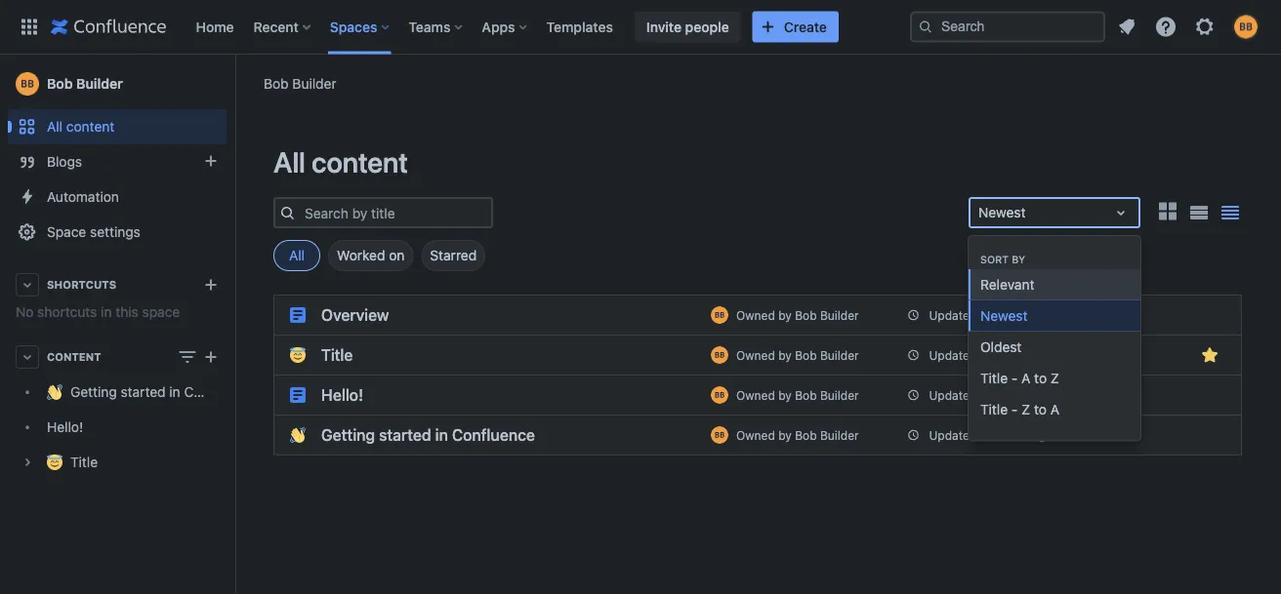 Task type: locate. For each thing, give the bounding box(es) containing it.
bob builder down 'recent' "popup button" in the top left of the page
[[264, 75, 337, 91]]

0 vertical spatial updated 20 hours ago
[[929, 389, 1053, 402]]

hours down "title - z to a"
[[998, 429, 1029, 442]]

1 vertical spatial in
[[169, 384, 180, 400]]

1 vertical spatial z
[[1022, 401, 1030, 418]]

updated 20 hours ago down title - a to z
[[929, 389, 1053, 402]]

blogs link
[[8, 145, 227, 180]]

1 vertical spatial updated 20 hours ago
[[929, 429, 1053, 442]]

settings icon image
[[1193, 15, 1217, 39]]

all right the create a blog image
[[273, 146, 306, 179]]

ago up title - a to z
[[1031, 349, 1051, 362]]

- for z
[[1012, 401, 1018, 418]]

a up "title - z to a"
[[1022, 370, 1031, 386]]

confluence
[[184, 384, 256, 400], [452, 426, 535, 445]]

home link
[[190, 11, 240, 42]]

hello! up "title" link
[[47, 419, 83, 436]]

newest
[[979, 205, 1026, 221], [980, 308, 1028, 324]]

space settings
[[47, 224, 140, 240]]

hours
[[996, 309, 1027, 322], [996, 349, 1027, 362], [998, 389, 1029, 402], [998, 429, 1029, 442]]

getting right :wave: icon
[[321, 426, 375, 445]]

0 vertical spatial started
[[121, 384, 166, 400]]

0 horizontal spatial in
[[101, 304, 112, 320]]

title - z to a
[[980, 401, 1060, 418]]

0 vertical spatial z
[[1051, 370, 1060, 386]]

updated 19 hours ago up oldest
[[929, 309, 1051, 322]]

bob builder link for title
[[795, 349, 859, 362]]

hours for hello!
[[998, 389, 1029, 402]]

banner
[[0, 0, 1281, 55]]

to up "title - z to a"
[[1034, 370, 1047, 386]]

-
[[1012, 370, 1018, 386], [1012, 401, 1018, 418]]

1 vertical spatial started
[[379, 426, 431, 445]]

1 vertical spatial all content
[[273, 146, 408, 179]]

updated for overview
[[929, 309, 977, 322]]

spaces
[[330, 19, 377, 35]]

page image
[[290, 308, 306, 323]]

0 vertical spatial share image
[[1136, 304, 1159, 327]]

2 profile picture image from the top
[[711, 347, 729, 364]]

list image
[[1190, 206, 1208, 220]]

content up search by title field
[[312, 146, 408, 179]]

content
[[47, 351, 101, 364]]

1 updated 19 hours ago from the top
[[929, 309, 1051, 322]]

a down title - a to z
[[1051, 401, 1060, 418]]

1 vertical spatial 20
[[980, 429, 994, 442]]

all content inside all content link
[[47, 119, 115, 135]]

sort by
[[980, 253, 1026, 265]]

19 for overview
[[980, 309, 993, 322]]

1 horizontal spatial bob builder
[[264, 75, 337, 91]]

1 19 from the top
[[980, 309, 993, 322]]

to for a
[[1034, 370, 1047, 386]]

1 horizontal spatial getting
[[321, 426, 375, 445]]

0 vertical spatial getting
[[70, 384, 117, 400]]

2 vertical spatial all
[[289, 248, 305, 264]]

profile picture image for overview
[[711, 307, 729, 324]]

getting started in confluence
[[70, 384, 256, 400], [321, 426, 535, 445]]

0 vertical spatial hello!
[[321, 386, 363, 405]]

spaces button
[[324, 11, 397, 42]]

bob for title
[[795, 349, 817, 362]]

ago down "title - z to a"
[[1032, 429, 1053, 442]]

1 horizontal spatial getting started in confluence
[[321, 426, 535, 445]]

3 updated from the top
[[929, 389, 977, 402]]

1 vertical spatial updated 19 hours ago
[[929, 349, 1051, 362]]

0 vertical spatial content
[[66, 119, 115, 135]]

share image right edit icon
[[1136, 304, 1159, 327]]

2 19 from the top
[[980, 349, 993, 362]]

2 bob builder from the left
[[47, 76, 123, 92]]

0 vertical spatial -
[[1012, 370, 1018, 386]]

hello!
[[321, 386, 363, 405], [47, 419, 83, 436]]

3 owned by bob builder from the top
[[736, 389, 859, 402]]

edit image
[[1104, 304, 1128, 327]]

on
[[389, 248, 405, 264]]

1 vertical spatial share image
[[1136, 384, 1159, 407]]

hello! inside space element
[[47, 419, 83, 436]]

started
[[121, 384, 166, 400], [379, 426, 431, 445]]

all inside all 'button'
[[289, 248, 305, 264]]

builder for overview
[[820, 309, 859, 322]]

2 horizontal spatial in
[[435, 426, 448, 445]]

shortcuts
[[47, 279, 116, 291]]

ago
[[1031, 309, 1051, 322], [1031, 349, 1051, 362], [1032, 389, 1053, 402], [1032, 429, 1053, 442]]

settings
[[90, 224, 140, 240]]

bob for overview
[[795, 309, 817, 322]]

0 horizontal spatial started
[[121, 384, 166, 400]]

0 vertical spatial all
[[47, 119, 63, 135]]

bob
[[264, 75, 289, 91], [47, 76, 73, 92], [795, 309, 817, 322], [795, 349, 817, 362], [795, 389, 817, 402], [795, 429, 817, 442]]

relevant
[[980, 276, 1035, 293]]

by
[[1012, 253, 1026, 265], [778, 309, 792, 322], [778, 349, 792, 362], [778, 389, 792, 402], [778, 429, 792, 442]]

bob builder up all content link
[[47, 76, 123, 92]]

19 for title
[[980, 349, 993, 362]]

0 vertical spatial updated 19 hours ago
[[929, 309, 1051, 322]]

by for hello!
[[778, 389, 792, 402]]

ago down title - a to z
[[1032, 389, 1053, 402]]

search image
[[918, 19, 934, 35]]

share image down share image
[[1136, 384, 1159, 407]]

1 horizontal spatial content
[[312, 146, 408, 179]]

change view image
[[176, 346, 199, 369]]

no
[[16, 304, 34, 320]]

all up page image
[[289, 248, 305, 264]]

to for z
[[1034, 401, 1047, 418]]

20 for hello!
[[980, 389, 994, 402]]

bob builder inside space element
[[47, 76, 123, 92]]

0 horizontal spatial z
[[1022, 401, 1030, 418]]

ago for overview
[[1031, 309, 1051, 322]]

4 owned from the top
[[736, 429, 775, 442]]

1 vertical spatial getting started in confluence
[[321, 426, 535, 445]]

add shortcut image
[[199, 273, 223, 297]]

no shortcuts in this space
[[16, 304, 180, 320]]

4 profile picture image from the top
[[711, 427, 729, 444]]

1 20 from the top
[[980, 389, 994, 402]]

1 vertical spatial hello!
[[47, 419, 83, 436]]

tree
[[8, 375, 256, 480]]

templates
[[546, 19, 613, 35]]

blogs
[[47, 154, 82, 170]]

all content up search by title field
[[273, 146, 408, 179]]

all content up blogs
[[47, 119, 115, 135]]

2 owned from the top
[[736, 349, 775, 362]]

edit image
[[1104, 424, 1128, 447]]

global element
[[12, 0, 910, 54]]

all content
[[47, 119, 115, 135], [273, 146, 408, 179]]

1 updated from the top
[[929, 309, 977, 322]]

1 share image from the top
[[1136, 304, 1159, 327]]

0 vertical spatial 19
[[980, 309, 993, 322]]

banner containing home
[[0, 0, 1281, 55]]

3 share image from the top
[[1136, 424, 1159, 447]]

19
[[980, 309, 993, 322], [980, 349, 993, 362]]

page image
[[290, 388, 306, 403]]

ago down "relevant"
[[1031, 309, 1051, 322]]

1 horizontal spatial a
[[1051, 401, 1060, 418]]

updated
[[929, 309, 977, 322], [929, 349, 977, 362], [929, 389, 977, 402], [929, 429, 977, 442]]

1 horizontal spatial confluence
[[452, 426, 535, 445]]

content up blogs
[[66, 119, 115, 135]]

1 updated 20 hours ago from the top
[[929, 389, 1053, 402]]

0 vertical spatial a
[[1022, 370, 1031, 386]]

updated 19 hours ago up title - a to z
[[929, 349, 1051, 362]]

1 vertical spatial all
[[273, 146, 306, 179]]

updated 20 hours ago for hello!
[[929, 389, 1053, 402]]

3 profile picture image from the top
[[711, 387, 729, 404]]

invite people
[[646, 19, 729, 35]]

tree inside space element
[[8, 375, 256, 480]]

1 bob builder from the left
[[264, 75, 337, 91]]

title - a to z
[[980, 370, 1060, 386]]

0 horizontal spatial getting started in confluence
[[70, 384, 256, 400]]

4 updated from the top
[[929, 429, 977, 442]]

2 20 from the top
[[980, 429, 994, 442]]

20
[[980, 389, 994, 402], [980, 429, 994, 442]]

0 vertical spatial getting started in confluence
[[70, 384, 256, 400]]

1 vertical spatial content
[[312, 146, 408, 179]]

0 horizontal spatial content
[[66, 119, 115, 135]]

3 owned from the top
[[736, 389, 775, 402]]

2 - from the top
[[1012, 401, 1018, 418]]

title
[[321, 346, 353, 365], [980, 370, 1008, 386], [980, 401, 1008, 418], [70, 455, 98, 471]]

1 vertical spatial 19
[[980, 349, 993, 362]]

2 owned by bob builder from the top
[[736, 349, 859, 362]]

content
[[66, 119, 115, 135], [312, 146, 408, 179]]

- down title - a to z
[[1012, 401, 1018, 418]]

tree containing getting started in confluence
[[8, 375, 256, 480]]

a
[[1022, 370, 1031, 386], [1051, 401, 1060, 418]]

2 updated 20 hours ago from the top
[[929, 429, 1053, 442]]

space
[[142, 304, 180, 320]]

to down title - a to z
[[1034, 401, 1047, 418]]

updated 20 hours ago down "title - z to a"
[[929, 429, 1053, 442]]

worked on button
[[328, 240, 413, 271]]

getting started in confluence link
[[8, 375, 256, 410]]

updated 19 hours ago
[[929, 309, 1051, 322], [929, 349, 1051, 362]]

open image
[[1109, 201, 1133, 225]]

owned by bob builder for overview
[[736, 309, 859, 322]]

0 horizontal spatial getting
[[70, 384, 117, 400]]

builder for getting started in confluence
[[820, 429, 859, 442]]

1 horizontal spatial all content
[[273, 146, 408, 179]]

space
[[47, 224, 86, 240]]

all up blogs
[[47, 119, 63, 135]]

bob inside space element
[[47, 76, 73, 92]]

1 vertical spatial -
[[1012, 401, 1018, 418]]

help icon image
[[1154, 15, 1178, 39]]

z up "title - z to a"
[[1051, 370, 1060, 386]]

1 owned by bob builder from the top
[[736, 309, 859, 322]]

all button
[[273, 240, 320, 271]]

20 down "title - z to a"
[[980, 429, 994, 442]]

bob builder
[[264, 75, 337, 91], [47, 76, 123, 92]]

None text field
[[979, 203, 982, 223]]

1 vertical spatial confluence
[[452, 426, 535, 445]]

0 horizontal spatial a
[[1022, 370, 1031, 386]]

updated 19 hours ago for title
[[929, 349, 1051, 362]]

0 horizontal spatial hello!
[[47, 419, 83, 436]]

0 horizontal spatial confluence
[[184, 384, 256, 400]]

share image right edit image
[[1136, 424, 1159, 447]]

bob builder link for hello!
[[795, 389, 859, 402]]

newest up oldest
[[980, 308, 1028, 324]]

share image for overview
[[1136, 304, 1159, 327]]

sort
[[980, 253, 1009, 265]]

1 owned from the top
[[736, 309, 775, 322]]

1 horizontal spatial hello!
[[321, 386, 363, 405]]

bob for hello!
[[795, 389, 817, 402]]

getting down content
[[70, 384, 117, 400]]

builder
[[292, 75, 337, 91], [76, 76, 123, 92], [820, 309, 859, 322], [820, 349, 859, 362], [820, 389, 859, 402], [820, 429, 859, 442]]

2 updated 19 hours ago from the top
[[929, 349, 1051, 362]]

hours down "relevant"
[[996, 309, 1027, 322]]

z
[[1051, 370, 1060, 386], [1022, 401, 1030, 418]]

by for getting started in confluence
[[778, 429, 792, 442]]

title down hello! link
[[70, 455, 98, 471]]

to
[[1034, 370, 1047, 386], [1034, 401, 1047, 418]]

getting
[[70, 384, 117, 400], [321, 426, 375, 445]]

builder for title
[[820, 349, 859, 362]]

hours up title - a to z
[[996, 349, 1027, 362]]

create button
[[753, 11, 839, 42]]

updated 20 hours ago
[[929, 389, 1053, 402], [929, 429, 1053, 442]]

0 horizontal spatial all content
[[47, 119, 115, 135]]

confluence inside space element
[[184, 384, 256, 400]]

0 vertical spatial confluence
[[184, 384, 256, 400]]

by for overview
[[778, 309, 792, 322]]

z down title - a to z
[[1022, 401, 1030, 418]]

2 updated from the top
[[929, 349, 977, 362]]

0 vertical spatial in
[[101, 304, 112, 320]]

all
[[47, 119, 63, 135], [273, 146, 306, 179], [289, 248, 305, 264]]

all inside all content link
[[47, 119, 63, 135]]

title down title - a to z
[[980, 401, 1008, 418]]

1 - from the top
[[1012, 370, 1018, 386]]

hello! right page icon
[[321, 386, 363, 405]]

1 profile picture image from the top
[[711, 307, 729, 324]]

0 vertical spatial to
[[1034, 370, 1047, 386]]

content button
[[8, 340, 227, 375]]

owned by bob builder
[[736, 309, 859, 322], [736, 349, 859, 362], [736, 389, 859, 402], [736, 429, 859, 442]]

updated for title
[[929, 349, 977, 362]]

19 up title - a to z
[[980, 349, 993, 362]]

ago for hello!
[[1032, 389, 1053, 402]]

started inside space element
[[121, 384, 166, 400]]

0 horizontal spatial bob builder
[[47, 76, 123, 92]]

hours down title - a to z
[[998, 389, 1029, 402]]

share image
[[1136, 304, 1159, 327], [1136, 384, 1159, 407], [1136, 424, 1159, 447]]

0 vertical spatial all content
[[47, 119, 115, 135]]

1 vertical spatial to
[[1034, 401, 1047, 418]]

profile picture image
[[711, 307, 729, 324], [711, 347, 729, 364], [711, 387, 729, 404], [711, 427, 729, 444]]

getting started in confluence inside space element
[[70, 384, 256, 400]]

newest up sort by
[[979, 205, 1026, 221]]

2 vertical spatial share image
[[1136, 424, 1159, 447]]

20 down title - a to z
[[980, 389, 994, 402]]

in
[[101, 304, 112, 320], [169, 384, 180, 400], [435, 426, 448, 445]]

bob builder link
[[8, 64, 227, 104], [264, 74, 337, 93], [795, 309, 859, 322], [795, 349, 859, 362], [795, 389, 859, 402], [795, 429, 859, 442]]

hours for overview
[[996, 309, 1027, 322]]

4 owned by bob builder from the top
[[736, 429, 859, 442]]

19 up oldest
[[980, 309, 993, 322]]

profile picture image for getting started in confluence
[[711, 427, 729, 444]]

0 vertical spatial 20
[[980, 389, 994, 402]]

confluence image
[[51, 15, 167, 39], [51, 15, 167, 39]]

- up "title - z to a"
[[1012, 370, 1018, 386]]

owned
[[736, 309, 775, 322], [736, 349, 775, 362], [736, 389, 775, 402], [736, 429, 775, 442]]

content inside all content link
[[66, 119, 115, 135]]



Task type: describe. For each thing, give the bounding box(es) containing it.
0 vertical spatial newest
[[979, 205, 1026, 221]]

create content image
[[199, 346, 223, 369]]

- for a
[[1012, 370, 1018, 386]]

create a blog image
[[199, 149, 223, 173]]

templates link
[[541, 11, 619, 42]]

cards image
[[1156, 200, 1180, 223]]

notification icon image
[[1115, 15, 1139, 39]]

shortcuts
[[37, 304, 97, 320]]

1 horizontal spatial in
[[169, 384, 180, 400]]

starred button
[[421, 240, 486, 271]]

Search by title field
[[299, 199, 491, 227]]

recent
[[253, 19, 299, 35]]

share image for getting started in confluence
[[1136, 424, 1159, 447]]

ago for title
[[1031, 349, 1051, 362]]

profile picture image for title
[[711, 347, 729, 364]]

invite
[[646, 19, 682, 35]]

title link
[[8, 445, 227, 480]]

bob builder link for getting started in confluence
[[795, 429, 859, 442]]

people
[[685, 19, 729, 35]]

owned by bob builder for hello!
[[736, 389, 859, 402]]

space element
[[0, 55, 256, 595]]

20 for getting started in confluence
[[980, 429, 994, 442]]

all content link
[[8, 109, 227, 145]]

owned by bob builder for getting started in confluence
[[736, 429, 859, 442]]

builder for hello!
[[820, 389, 859, 402]]

recent button
[[248, 11, 318, 42]]

automation link
[[8, 180, 227, 215]]

teams button
[[403, 11, 470, 42]]

apps button
[[476, 11, 535, 42]]

hours for getting started in confluence
[[998, 429, 1029, 442]]

owned for title
[[736, 349, 775, 362]]

overview
[[321, 306, 389, 325]]

:wave: image
[[290, 428, 306, 443]]

space settings link
[[8, 215, 227, 250]]

this
[[115, 304, 138, 320]]

updated 20 hours ago for getting started in confluence
[[929, 429, 1053, 442]]

hello! link
[[8, 410, 227, 445]]

1 vertical spatial newest
[[980, 308, 1028, 324]]

teams
[[409, 19, 451, 35]]

updated 19 hours ago for overview
[[929, 309, 1051, 322]]

unstar image
[[1198, 344, 1222, 367]]

title inside space element
[[70, 455, 98, 471]]

1 vertical spatial a
[[1051, 401, 1060, 418]]

:innocent: image
[[290, 348, 306, 363]]

Search field
[[910, 11, 1105, 42]]

invite people button
[[635, 11, 741, 42]]

collapse sidebar image
[[213, 64, 256, 104]]

worked
[[337, 248, 385, 264]]

appswitcher icon image
[[18, 15, 41, 39]]

builder inside space element
[[76, 76, 123, 92]]

title down oldest
[[980, 370, 1008, 386]]

oldest
[[980, 339, 1022, 355]]

owned for getting started in confluence
[[736, 429, 775, 442]]

:innocent: image
[[290, 348, 306, 363]]

1 horizontal spatial z
[[1051, 370, 1060, 386]]

ago for getting started in confluence
[[1032, 429, 1053, 442]]

updated for getting started in confluence
[[929, 429, 977, 442]]

getting inside getting started in confluence link
[[70, 384, 117, 400]]

hours for title
[[996, 349, 1027, 362]]

updated for hello!
[[929, 389, 977, 402]]

:wave: image
[[290, 428, 306, 443]]

1 horizontal spatial started
[[379, 426, 431, 445]]

share image
[[1136, 344, 1159, 367]]

by for title
[[778, 349, 792, 362]]

compact list image
[[1219, 201, 1242, 225]]

bob for getting started in confluence
[[795, 429, 817, 442]]

create
[[784, 19, 827, 35]]

bob builder link for overview
[[795, 309, 859, 322]]

2 vertical spatial in
[[435, 426, 448, 445]]

worked on
[[337, 248, 405, 264]]

profile picture image for hello!
[[711, 387, 729, 404]]

2 share image from the top
[[1136, 384, 1159, 407]]

shortcuts button
[[8, 268, 227, 303]]

title right :innocent: icon
[[321, 346, 353, 365]]

automation
[[47, 189, 119, 205]]

owned for hello!
[[736, 389, 775, 402]]

owned for overview
[[736, 309, 775, 322]]

1 vertical spatial getting
[[321, 426, 375, 445]]

owned by bob builder for title
[[736, 349, 859, 362]]

starred
[[430, 248, 477, 264]]

home
[[196, 19, 234, 35]]

apps
[[482, 19, 515, 35]]



Task type: vqa. For each thing, say whether or not it's contained in the screenshot.
more to the bottom
no



